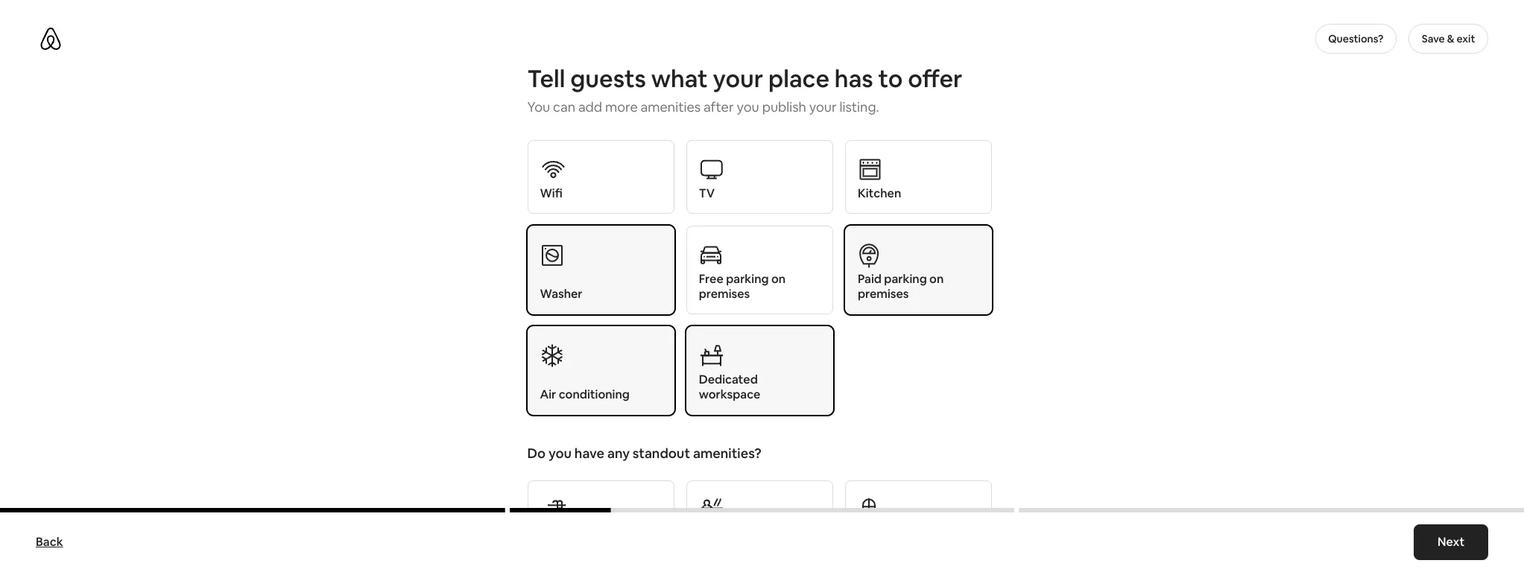 Task type: locate. For each thing, give the bounding box(es) containing it.
1 vertical spatial your
[[810, 98, 837, 116]]

Kitchen button
[[846, 140, 993, 214]]

1 horizontal spatial on
[[930, 271, 944, 287]]

Washer button
[[528, 226, 675, 315]]

&
[[1448, 32, 1455, 45]]

amenities?
[[693, 445, 762, 462]]

premises for free
[[699, 286, 750, 302]]

0 horizontal spatial premises
[[699, 286, 750, 302]]

you
[[737, 98, 760, 116], [549, 445, 572, 462]]

Dedicated workspace button
[[687, 327, 834, 415]]

1 horizontal spatial premises
[[858, 286, 909, 302]]

2 premises from the left
[[858, 286, 909, 302]]

has
[[835, 63, 874, 94]]

standout
[[633, 445, 691, 462]]

exit
[[1457, 32, 1476, 45]]

publish
[[763, 98, 807, 116]]

paid parking on premises
[[858, 271, 944, 302]]

on
[[772, 271, 786, 287], [930, 271, 944, 287]]

more
[[605, 98, 638, 116]]

parking inside free parking on premises
[[726, 271, 769, 287]]

0 vertical spatial your
[[713, 63, 764, 94]]

1 vertical spatial you
[[549, 445, 572, 462]]

on inside free parking on premises
[[772, 271, 786, 287]]

air conditioning
[[540, 387, 630, 403]]

parking right free
[[726, 271, 769, 287]]

parking inside 'paid parking on premises'
[[885, 271, 927, 287]]

0 horizontal spatial on
[[772, 271, 786, 287]]

1 parking from the left
[[726, 271, 769, 287]]

your
[[713, 63, 764, 94], [810, 98, 837, 116]]

premises inside 'paid parking on premises'
[[858, 286, 909, 302]]

back
[[36, 535, 63, 550]]

premises inside free parking on premises
[[699, 286, 750, 302]]

0 horizontal spatial parking
[[726, 271, 769, 287]]

after
[[704, 98, 734, 116]]

on inside 'paid parking on premises'
[[930, 271, 944, 287]]

0 horizontal spatial your
[[713, 63, 764, 94]]

next button
[[1414, 525, 1489, 561]]

2 parking from the left
[[885, 271, 927, 287]]

2 on from the left
[[930, 271, 944, 287]]

you right after
[[737, 98, 760, 116]]

what
[[651, 63, 708, 94]]

Paid parking on premises button
[[846, 226, 993, 315]]

Air conditioning button
[[528, 327, 675, 415]]

TV button
[[687, 140, 834, 214]]

washer
[[540, 286, 583, 302]]

premises
[[699, 286, 750, 302], [858, 286, 909, 302]]

on right free
[[772, 271, 786, 287]]

you right do
[[549, 445, 572, 462]]

1 horizontal spatial parking
[[885, 271, 927, 287]]

tell
[[528, 63, 566, 94]]

add
[[579, 98, 602, 116]]

questions? button
[[1316, 24, 1397, 54]]

parking for free
[[726, 271, 769, 287]]

your left the listing.
[[810, 98, 837, 116]]

do
[[528, 445, 546, 462]]

have
[[575, 445, 605, 462]]

on right "paid"
[[930, 271, 944, 287]]

parking right "paid"
[[885, 271, 927, 287]]

1 premises from the left
[[699, 286, 750, 302]]

parking
[[726, 271, 769, 287], [885, 271, 927, 287]]

1 horizontal spatial you
[[737, 98, 760, 116]]

0 vertical spatial you
[[737, 98, 760, 116]]

air
[[540, 387, 556, 403]]

1 on from the left
[[772, 271, 786, 287]]

None button
[[528, 481, 675, 555], [687, 481, 834, 555], [846, 481, 993, 555], [528, 481, 675, 555], [687, 481, 834, 555], [846, 481, 993, 555]]

your up after
[[713, 63, 764, 94]]



Task type: describe. For each thing, give the bounding box(es) containing it.
save & exit button
[[1409, 24, 1489, 54]]

any
[[608, 445, 630, 462]]

parking for paid
[[885, 271, 927, 287]]

guests
[[571, 63, 646, 94]]

offer
[[908, 63, 963, 94]]

listing.
[[840, 98, 880, 116]]

to
[[879, 63, 903, 94]]

tv
[[699, 186, 715, 201]]

amenities
[[641, 98, 701, 116]]

save & exit
[[1423, 32, 1476, 45]]

1 horizontal spatial your
[[810, 98, 837, 116]]

paid
[[858, 271, 882, 287]]

conditioning
[[559, 387, 630, 403]]

next
[[1438, 535, 1465, 550]]

0 horizontal spatial you
[[549, 445, 572, 462]]

you inside tell guests what your place has to offer you can add more amenities after you publish your listing.
[[737, 98, 760, 116]]

back button
[[28, 528, 71, 558]]

free
[[699, 271, 724, 287]]

Free parking on premises button
[[687, 226, 834, 315]]

dedicated workspace
[[699, 372, 761, 403]]

premises for paid
[[858, 286, 909, 302]]

dedicated
[[699, 372, 758, 388]]

on for free parking on premises
[[772, 271, 786, 287]]

tell guests what your place has to offer you can add more amenities after you publish your listing.
[[528, 63, 963, 116]]

place
[[769, 63, 830, 94]]

free parking on premises
[[699, 271, 786, 302]]

you
[[528, 98, 550, 116]]

questions?
[[1329, 32, 1384, 45]]

can
[[553, 98, 576, 116]]

Wifi button
[[528, 140, 675, 214]]

kitchen
[[858, 186, 902, 201]]

on for paid parking on premises
[[930, 271, 944, 287]]

do you have any standout amenities?
[[528, 445, 762, 462]]

wifi
[[540, 186, 563, 201]]

workspace
[[699, 387, 761, 403]]

save
[[1423, 32, 1446, 45]]



Task type: vqa. For each thing, say whether or not it's contained in the screenshot.
53
no



